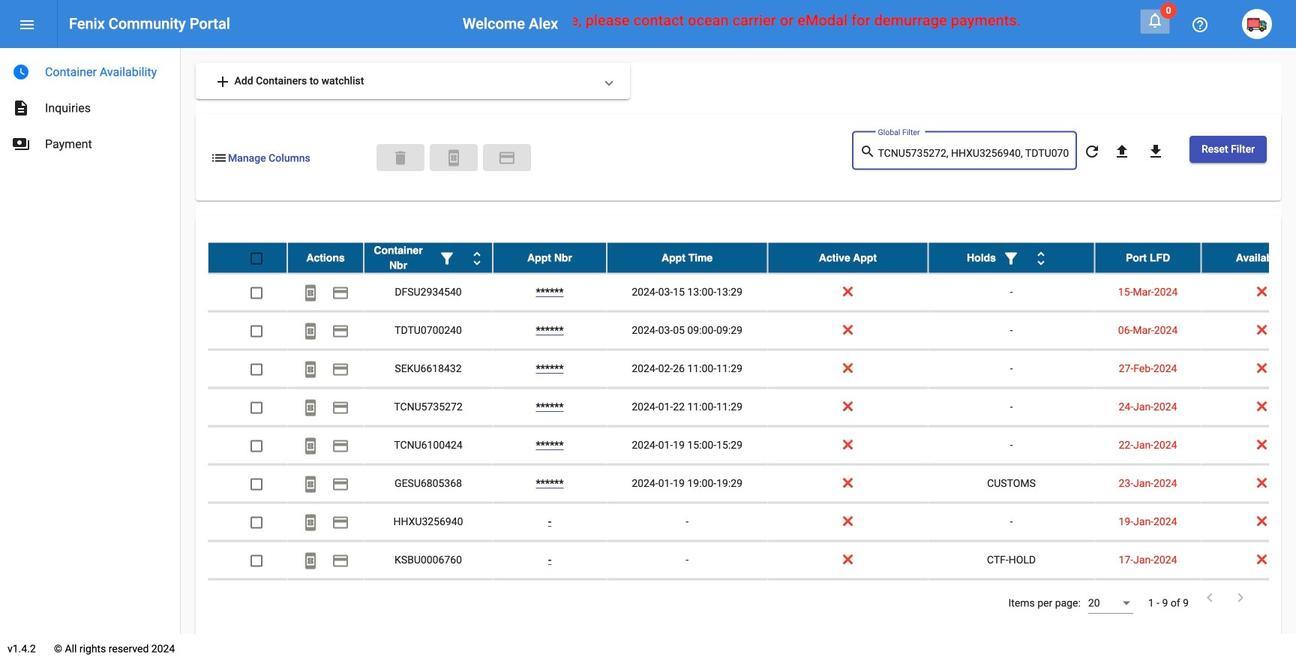 Task type: describe. For each thing, give the bounding box(es) containing it.
6 column header from the left
[[929, 243, 1095, 273]]

9 row from the top
[[208, 541, 1297, 580]]

4 cell from the left
[[493, 580, 607, 617]]

6 row from the top
[[208, 427, 1297, 465]]

7 column header from the left
[[1095, 243, 1202, 273]]

no color image inside column header
[[468, 249, 486, 267]]

3 row from the top
[[208, 312, 1297, 350]]

4 column header from the left
[[607, 243, 768, 273]]

delete image
[[392, 149, 410, 167]]

1 row from the top
[[208, 243, 1297, 274]]

3 cell from the left
[[364, 580, 493, 617]]

2 column header from the left
[[364, 243, 493, 273]]

8 cell from the left
[[1095, 580, 1202, 617]]

8 row from the top
[[208, 503, 1297, 541]]

1 column header from the left
[[287, 243, 364, 273]]

3 column header from the left
[[493, 243, 607, 273]]

4 row from the top
[[208, 350, 1297, 388]]

7 cell from the left
[[929, 580, 1095, 617]]



Task type: locate. For each thing, give the bounding box(es) containing it.
2 cell from the left
[[287, 580, 364, 617]]

no color image
[[1146, 11, 1164, 29], [18, 16, 36, 34], [214, 73, 232, 91], [12, 135, 30, 153], [1083, 142, 1101, 160], [1113, 142, 1131, 160], [210, 149, 228, 167], [445, 149, 463, 167], [468, 249, 486, 267], [332, 322, 350, 340], [302, 399, 320, 417], [332, 399, 350, 417], [302, 437, 320, 455], [302, 475, 320, 493], [332, 513, 350, 531], [332, 552, 350, 570], [1201, 589, 1219, 607], [1232, 589, 1250, 607]]

navigation
[[0, 48, 180, 162]]

cell
[[208, 580, 287, 617], [287, 580, 364, 617], [364, 580, 493, 617], [493, 580, 607, 617], [607, 580, 768, 617], [768, 580, 929, 617], [929, 580, 1095, 617], [1095, 580, 1202, 617], [1202, 580, 1297, 617]]

9 cell from the left
[[1202, 580, 1297, 617]]

5 column header from the left
[[768, 243, 929, 273]]

8 column header from the left
[[1202, 243, 1297, 273]]

2 row from the top
[[208, 274, 1297, 312]]

Global Watchlist Filter field
[[878, 147, 1070, 159]]

no color image
[[1191, 16, 1209, 34], [12, 63, 30, 81], [12, 99, 30, 117], [1147, 142, 1165, 160], [860, 143, 878, 161], [498, 149, 516, 167], [438, 249, 456, 267], [1002, 249, 1020, 267], [1032, 249, 1050, 267], [302, 284, 320, 302], [332, 284, 350, 302], [302, 322, 320, 340], [302, 360, 320, 378], [332, 360, 350, 378], [332, 437, 350, 455], [332, 475, 350, 493], [302, 513, 320, 531], [302, 552, 320, 570]]

7 row from the top
[[208, 465, 1297, 503]]

1 cell from the left
[[208, 580, 287, 617]]

row
[[208, 243, 1297, 274], [208, 274, 1297, 312], [208, 312, 1297, 350], [208, 350, 1297, 388], [208, 388, 1297, 427], [208, 427, 1297, 465], [208, 465, 1297, 503], [208, 503, 1297, 541], [208, 541, 1297, 580], [208, 580, 1297, 618]]

6 cell from the left
[[768, 580, 929, 617]]

5 cell from the left
[[607, 580, 768, 617]]

5 row from the top
[[208, 388, 1297, 427]]

10 row from the top
[[208, 580, 1297, 618]]

column header
[[287, 243, 364, 273], [364, 243, 493, 273], [493, 243, 607, 273], [607, 243, 768, 273], [768, 243, 929, 273], [929, 243, 1095, 273], [1095, 243, 1202, 273], [1202, 243, 1297, 273]]

grid
[[208, 243, 1297, 618]]



